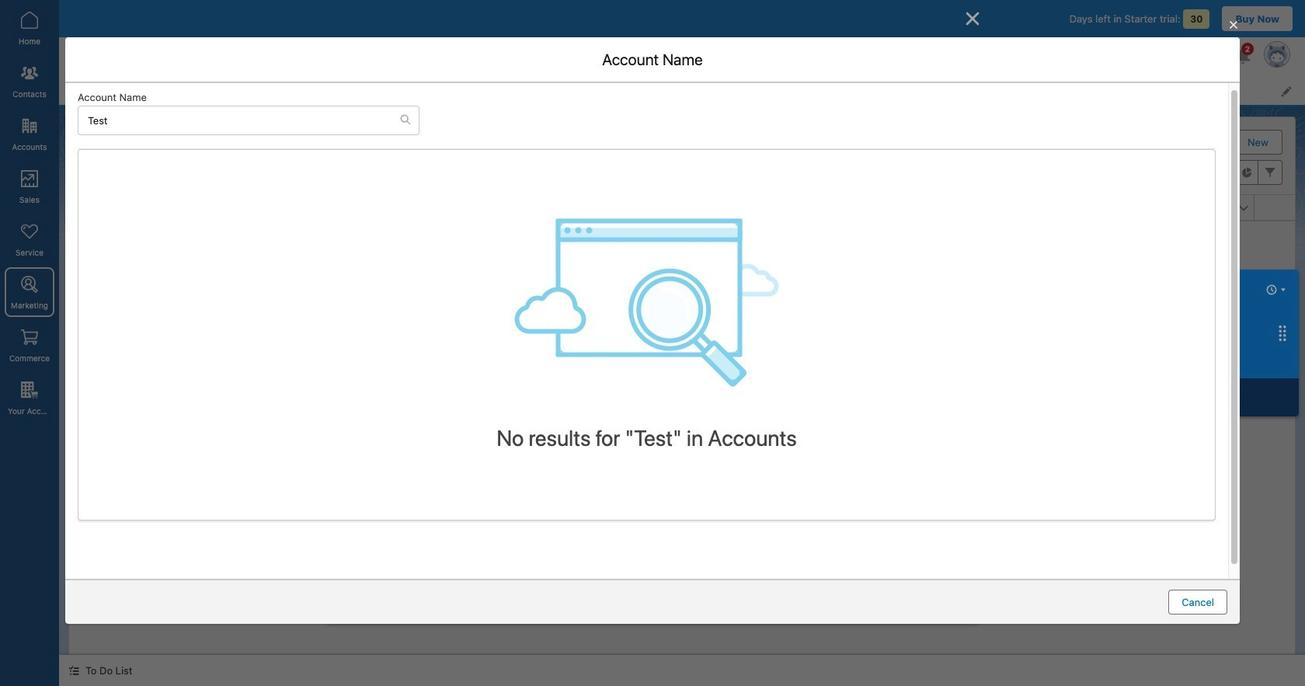 Task type: describe. For each thing, give the bounding box(es) containing it.
0 vertical spatial text default image
[[400, 114, 411, 125]]

4 list item from the left
[[418, 76, 483, 105]]

contact owner alias element
[[1069, 195, 1264, 221]]

1 vertical spatial text default image
[[68, 665, 79, 676]]

Last Name text field
[[359, 272, 935, 297]]

First Name text field
[[359, 229, 935, 254]]

phone element
[[698, 195, 884, 221]]

Search All Contacts list view. search field
[[914, 160, 1100, 185]]

status inside all contacts|contacts|list view element
[[568, 331, 797, 518]]

action image
[[1255, 195, 1295, 220]]



Task type: locate. For each thing, give the bounding box(es) containing it.
None text field
[[359, 487, 935, 531]]

list
[[159, 76, 1306, 105]]

text default image
[[400, 114, 411, 125], [68, 665, 79, 676]]

0 horizontal spatial text default image
[[68, 665, 79, 676]]

status
[[568, 331, 797, 518]]

1 horizontal spatial text default image
[[400, 114, 411, 125]]

Search Accounts... text field
[[78, 106, 400, 134]]

item number element
[[69, 195, 116, 221]]

title element
[[512, 195, 707, 221]]

2 list item from the left
[[240, 76, 332, 105]]

1 list item from the left
[[159, 76, 240, 105]]

None text field
[[359, 387, 935, 412]]

3 list item from the left
[[332, 76, 418, 105]]

item number image
[[69, 195, 116, 220]]

action element
[[1255, 195, 1295, 221]]

list item
[[159, 76, 240, 105], [240, 76, 332, 105], [332, 76, 418, 105], [418, 76, 483, 105]]

inverse image
[[964, 9, 982, 28]]

all contacts|contacts|list view element
[[68, 117, 1296, 655]]



Task type: vqa. For each thing, say whether or not it's contained in the screenshot.
NAME element
no



